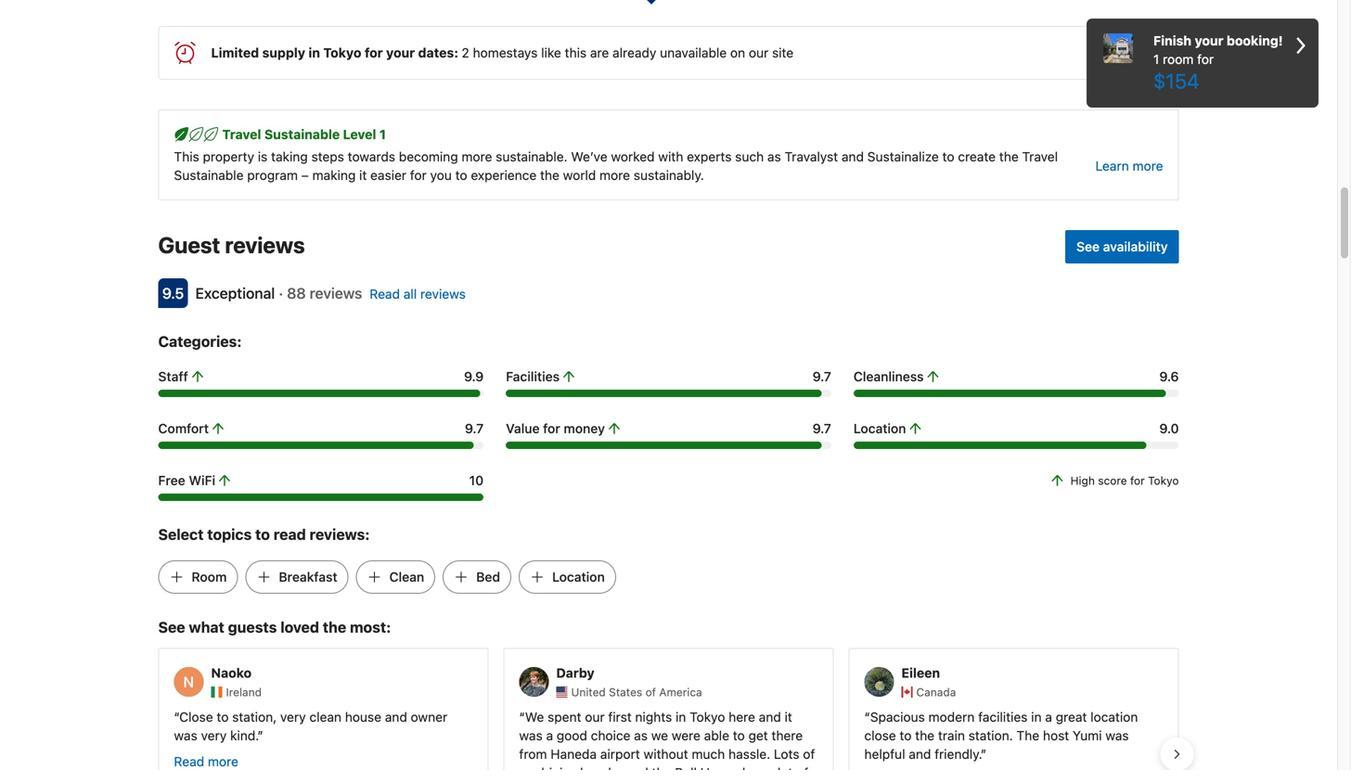 Task type: describe. For each thing, give the bounding box(es) containing it.
to right "you"
[[456, 167, 468, 183]]

free wifi 10 meter
[[158, 494, 484, 501]]

hassle.
[[729, 747, 771, 762]]

the right loved
[[323, 619, 346, 636]]

read
[[274, 526, 306, 543]]

availability
[[1104, 239, 1168, 254]]

rated exceptional element
[[195, 284, 275, 302]]

1 horizontal spatial reviews
[[310, 284, 362, 302]]

comfort
[[158, 421, 209, 436]]

value
[[506, 421, 540, 436]]

able
[[704, 728, 730, 744]]

train
[[939, 728, 965, 744]]

9.6
[[1160, 369, 1180, 384]]

property
[[203, 149, 254, 164]]

helpful
[[865, 747, 906, 762]]

yumi
[[1073, 728, 1103, 744]]

read all reviews
[[370, 286, 466, 302]]

topics
[[207, 526, 252, 543]]

to inside " we spent our first nights in tokyo here and it was a good choice as we were able to get there from haneda airport without much hassle. lots of conbinis close by and the bell house has a lot
[[733, 728, 745, 744]]

rightchevron image
[[1297, 32, 1306, 59]]

as inside this property is taking steps towards becoming more sustainable. we've worked with experts such as travalyst and sustainalize to create the travel sustainable program – making it easier for you to experience the world more sustainably.
[[768, 149, 782, 164]]

sustainable inside this property is taking steps towards becoming more sustainable. we've worked with experts such as travalyst and sustainalize to create the travel sustainable program – making it easier for you to experience the world more sustainably.
[[174, 167, 244, 183]]

learn more
[[1096, 158, 1164, 173]]

select
[[158, 526, 204, 543]]

most:
[[350, 619, 391, 636]]

ireland image
[[211, 687, 222, 698]]

1 horizontal spatial sustainable
[[265, 127, 340, 142]]

high score for tokyo
[[1071, 474, 1180, 487]]

see availability button
[[1066, 230, 1180, 263]]

close inside the " spacious modern facilities in a great location close to the train station. the host yumi was helpful and friendly.
[[865, 728, 897, 744]]

room
[[192, 569, 227, 585]]

lots
[[774, 747, 800, 762]]

was inside " we spent our first nights in tokyo here and it was a good choice as we were able to get there from haneda airport without much hassle. lots of conbinis close by and the bell house has a lot
[[519, 728, 543, 744]]

sustainably.
[[634, 167, 705, 183]]

for inside this property is taking steps towards becoming more sustainable. we've worked with experts such as travalyst and sustainalize to create the travel sustainable program – making it easier for you to experience the world more sustainably.
[[410, 167, 427, 183]]

the inside " we spent our first nights in tokyo here and it was a good choice as we were able to get there from haneda airport without much hassle. lots of conbinis close by and the bell house has a lot
[[652, 765, 672, 771]]

the down sustainable.
[[540, 167, 560, 183]]

like
[[541, 45, 562, 60]]

spacious
[[871, 710, 925, 725]]

create
[[958, 149, 996, 164]]

and inside " close to station, very clean house and owner was very kind.
[[385, 710, 407, 725]]

was inside the " spacious modern facilities in a great location close to the train station. the host yumi was helpful and friendly.
[[1106, 728, 1129, 744]]

what
[[189, 619, 225, 636]]

0 horizontal spatial location
[[553, 569, 605, 585]]

tokyo inside " we spent our first nights in tokyo here and it was a good choice as we were able to get there from haneda airport without much hassle. lots of conbinis close by and the bell house has a lot
[[690, 710, 725, 725]]

world
[[563, 167, 596, 183]]

finish
[[1154, 33, 1192, 48]]

this
[[174, 149, 199, 164]]

value for money 9.7 meter
[[506, 442, 832, 449]]

read for read more
[[174, 754, 204, 770]]

" for train
[[981, 747, 987, 762]]

9.5
[[162, 284, 184, 302]]

station.
[[969, 728, 1014, 744]]

–
[[301, 167, 309, 183]]

·
[[279, 284, 283, 302]]

1 vertical spatial a
[[546, 728, 553, 744]]

already
[[613, 45, 657, 60]]

9.7 for value for money
[[813, 421, 832, 436]]

get
[[749, 728, 768, 744]]

travel inside this property is taking steps towards becoming more sustainable. we've worked with experts such as travalyst and sustainalize to create the travel sustainable program – making it easier for you to experience the world more sustainably.
[[1023, 149, 1059, 164]]

america
[[660, 686, 703, 699]]

in inside the " spacious modern facilities in a great location close to the train station. the host yumi was helpful and friendly.
[[1032, 710, 1042, 725]]

scored 9.5 element
[[158, 278, 188, 308]]

you
[[430, 167, 452, 183]]

9.7 for facilities
[[813, 369, 832, 384]]

free wifi
[[158, 473, 215, 488]]

learn more button
[[1096, 157, 1164, 175]]

more inside read more button
[[208, 754, 239, 770]]

the
[[1017, 728, 1040, 744]]

wifi
[[189, 473, 215, 488]]

room
[[1163, 52, 1194, 67]]

exceptional · 88 reviews
[[195, 284, 362, 302]]

guest reviews element
[[158, 230, 1059, 260]]

breakfast
[[279, 569, 338, 585]]

it inside this property is taking steps towards becoming more sustainable. we've worked with experts such as travalyst and sustainalize to create the travel sustainable program – making it easier for you to experience the world more sustainably.
[[359, 167, 367, 183]]

good
[[557, 728, 588, 744]]

naoko
[[211, 666, 252, 681]]

staff 9.9 meter
[[158, 390, 484, 397]]

finish your booking! 1 room for $154
[[1154, 33, 1284, 93]]

score
[[1099, 474, 1128, 487]]

to inside " close to station, very clean house and owner was very kind.
[[217, 710, 229, 725]]

station,
[[232, 710, 277, 725]]

for left dates:
[[365, 45, 383, 60]]

was inside " close to station, very clean house and owner was very kind.
[[174, 728, 198, 744]]

10
[[469, 473, 484, 488]]

level
[[343, 127, 376, 142]]

here
[[729, 710, 756, 725]]

nights
[[636, 710, 672, 725]]

comfort 9.7 meter
[[158, 442, 484, 449]]

read more
[[174, 754, 239, 770]]

guest
[[158, 232, 220, 258]]

conbinis
[[519, 765, 570, 771]]

0 horizontal spatial of
[[646, 686, 656, 699]]

guest reviews
[[158, 232, 305, 258]]

9.9
[[464, 369, 484, 384]]

reviews:
[[310, 526, 370, 543]]

dates:
[[418, 45, 459, 60]]

learn
[[1096, 158, 1130, 173]]

" for " close to station, very clean house and owner was very kind.
[[174, 710, 179, 725]]

read for read all reviews
[[370, 286, 400, 302]]

review categories element
[[158, 330, 242, 353]]

categories:
[[158, 333, 242, 350]]

on
[[731, 45, 746, 60]]

close inside " we spent our first nights in tokyo here and it was a good choice as we were able to get there from haneda airport without much hassle. lots of conbinis close by and the bell house has a lot
[[573, 765, 605, 771]]

this
[[565, 45, 587, 60]]

location
[[1091, 710, 1139, 725]]

see what guests loved the most:
[[158, 619, 391, 636]]

0 vertical spatial very
[[280, 710, 306, 725]]

location 9.0 meter
[[854, 442, 1180, 449]]

money
[[564, 421, 605, 436]]

by
[[608, 765, 623, 771]]

experience
[[471, 167, 537, 183]]

modern
[[929, 710, 975, 725]]

sustainable.
[[496, 149, 568, 164]]

to left the read
[[255, 526, 270, 543]]

of inside " we spent our first nights in tokyo here and it was a good choice as we were able to get there from haneda airport without much hassle. lots of conbinis close by and the bell house has a lot
[[803, 747, 815, 762]]

it inside " we spent our first nights in tokyo here and it was a good choice as we were able to get there from haneda airport without much hassle. lots of conbinis close by and the bell house has a lot
[[785, 710, 793, 725]]

your inside finish your booking! 1 room for $154
[[1195, 33, 1224, 48]]

clean
[[390, 569, 424, 585]]



Task type: locate. For each thing, give the bounding box(es) containing it.
0 vertical spatial tokyo
[[323, 45, 362, 60]]

close up helpful
[[865, 728, 897, 744]]

9.0
[[1160, 421, 1180, 436]]

of up nights
[[646, 686, 656, 699]]

1 for finish your booking! 1 room for $154
[[1154, 52, 1160, 67]]

see availability
[[1077, 239, 1168, 254]]

1 horizontal spatial "
[[519, 710, 525, 725]]

2 vertical spatial a
[[767, 765, 774, 771]]

tokyo right supply
[[323, 45, 362, 60]]

cleanliness
[[854, 369, 924, 384]]

1 for travel sustainable level 1
[[380, 127, 386, 142]]

experts
[[687, 149, 732, 164]]

travel sustainable level 1
[[222, 127, 386, 142]]

our inside " we spent our first nights in tokyo here and it was a good choice as we were able to get there from haneda airport without much hassle. lots of conbinis close by and the bell house has a lot
[[585, 710, 605, 725]]

1 vertical spatial "
[[981, 747, 987, 762]]

0 vertical spatial as
[[768, 149, 782, 164]]

0 horizontal spatial tokyo
[[323, 45, 362, 60]]

facilities 9.7 meter
[[506, 390, 832, 397]]

your right finish
[[1195, 33, 1224, 48]]

and inside this property is taking steps towards becoming more sustainable. we've worked with experts such as travalyst and sustainalize to create the travel sustainable program – making it easier for you to experience the world more sustainably.
[[842, 149, 864, 164]]

9.7 for comfort
[[465, 421, 484, 436]]

0 horizontal spatial reviews
[[225, 232, 305, 258]]

to
[[943, 149, 955, 164], [456, 167, 468, 183], [255, 526, 270, 543], [217, 710, 229, 725], [733, 728, 745, 744], [900, 728, 912, 744]]

see for see what guests loved the most:
[[158, 619, 185, 636]]

travel right create
[[1023, 149, 1059, 164]]

as left we at the bottom left of page
[[634, 728, 648, 744]]

becoming
[[399, 149, 458, 164]]

1 horizontal spatial in
[[676, 710, 686, 725]]

tokyo for for
[[1149, 474, 1180, 487]]

our right on
[[749, 45, 769, 60]]

0 horizontal spatial was
[[174, 728, 198, 744]]

location right 'bed'
[[553, 569, 605, 585]]

this is a carousel with rotating slides. it displays featured reviews of the property. use the next and previous buttons to navigate. region
[[143, 641, 1194, 771]]

0 vertical spatial sustainable
[[265, 127, 340, 142]]

such
[[736, 149, 764, 164]]

2 horizontal spatial "
[[865, 710, 871, 725]]

see for see availability
[[1077, 239, 1100, 254]]

very left clean
[[280, 710, 306, 725]]

easier
[[371, 167, 407, 183]]

to inside the " spacious modern facilities in a great location close to the train station. the host yumi was helpful and friendly.
[[900, 728, 912, 744]]

first
[[608, 710, 632, 725]]

1 horizontal spatial travel
[[1023, 149, 1059, 164]]

and right helpful
[[909, 747, 932, 762]]

1 horizontal spatial tokyo
[[690, 710, 725, 725]]

" up from
[[519, 710, 525, 725]]

0 horizontal spatial "
[[174, 710, 179, 725]]

1 vertical spatial it
[[785, 710, 793, 725]]

canada image
[[902, 687, 913, 698]]

0 vertical spatial see
[[1077, 239, 1100, 254]]

1 horizontal spatial "
[[981, 747, 987, 762]]

1 right level
[[380, 127, 386, 142]]

house
[[701, 765, 739, 771]]

1 horizontal spatial it
[[785, 710, 793, 725]]

1 horizontal spatial close
[[865, 728, 897, 744]]

in up were
[[676, 710, 686, 725]]

of right lots
[[803, 747, 815, 762]]

the left 'train'
[[916, 728, 935, 744]]

cleanliness 9.6 meter
[[854, 390, 1180, 397]]

making
[[312, 167, 356, 183]]

and right house
[[385, 710, 407, 725]]

tokyo for in
[[323, 45, 362, 60]]

very
[[280, 710, 306, 725], [201, 728, 227, 744]]

our up choice
[[585, 710, 605, 725]]

2 horizontal spatial reviews
[[421, 286, 466, 302]]

0 horizontal spatial our
[[585, 710, 605, 725]]

1 vertical spatial tokyo
[[1149, 474, 1180, 487]]

and right travalyst
[[842, 149, 864, 164]]

reviews right all
[[421, 286, 466, 302]]

was down close
[[174, 728, 198, 744]]

" for " we spent our first nights in tokyo here and it was a good choice as we were able to get there from haneda airport without much hassle. lots of conbinis close by and the bell house has a lot
[[519, 710, 525, 725]]

as right such
[[768, 149, 782, 164]]

we've
[[571, 149, 608, 164]]

for right room
[[1198, 52, 1214, 67]]

" we spent our first nights in tokyo here and it was a good choice as we were able to get there from haneda airport without much hassle. lots of conbinis close by and the bell house has a lot
[[519, 710, 815, 771]]

1
[[1154, 52, 1160, 67], [380, 127, 386, 142]]

1 vertical spatial see
[[158, 619, 185, 636]]

host
[[1043, 728, 1070, 744]]

1 was from the left
[[174, 728, 198, 744]]

friendly.
[[935, 747, 981, 762]]

0 horizontal spatial 1
[[380, 127, 386, 142]]

see left availability
[[1077, 239, 1100, 254]]

were
[[672, 728, 701, 744]]

0 vertical spatial close
[[865, 728, 897, 744]]

exceptional
[[195, 284, 275, 302]]

for right score
[[1131, 474, 1145, 487]]

it down towards
[[359, 167, 367, 183]]

close down haneda at the bottom of the page
[[573, 765, 605, 771]]

1 horizontal spatial as
[[768, 149, 782, 164]]

more
[[462, 149, 492, 164], [1133, 158, 1164, 173], [600, 167, 630, 183], [208, 754, 239, 770]]

" down station.
[[981, 747, 987, 762]]

0 vertical spatial travel
[[222, 127, 261, 142]]

0 horizontal spatial travel
[[222, 127, 261, 142]]

1 horizontal spatial of
[[803, 747, 815, 762]]

0 vertical spatial it
[[359, 167, 367, 183]]

0 vertical spatial location
[[854, 421, 907, 436]]

88
[[287, 284, 306, 302]]

the down without
[[652, 765, 672, 771]]

more down worked
[[600, 167, 630, 183]]

with
[[659, 149, 684, 164]]

1 horizontal spatial was
[[519, 728, 543, 744]]

united
[[571, 686, 606, 699]]

2 horizontal spatial was
[[1106, 728, 1129, 744]]

sustainable up taking
[[265, 127, 340, 142]]

canada
[[917, 686, 957, 699]]

there
[[772, 728, 803, 744]]

1 horizontal spatial our
[[749, 45, 769, 60]]

tokyo
[[323, 45, 362, 60], [1149, 474, 1180, 487], [690, 710, 725, 725]]

and inside the " spacious modern facilities in a great location close to the train station. the host yumi was helpful and friendly.
[[909, 747, 932, 762]]

worked
[[611, 149, 655, 164]]

0 vertical spatial 1
[[1154, 52, 1160, 67]]

read inside button
[[174, 754, 204, 770]]

more inside the learn more button
[[1133, 158, 1164, 173]]

0 horizontal spatial it
[[359, 167, 367, 183]]

1 horizontal spatial read
[[370, 286, 400, 302]]

is
[[258, 149, 268, 164]]

limited supply in tokyo for your dates: 2 homestays like this are already unavailable on our site
[[211, 45, 794, 60]]

was down location
[[1106, 728, 1129, 744]]

your left dates:
[[386, 45, 415, 60]]

staff
[[158, 369, 188, 384]]

0 vertical spatial read
[[370, 286, 400, 302]]

united states of america image
[[557, 687, 568, 698]]

was up from
[[519, 728, 543, 744]]

9.7
[[813, 369, 832, 384], [465, 421, 484, 436], [813, 421, 832, 436]]

facilities
[[506, 369, 560, 384]]

3 " from the left
[[865, 710, 871, 725]]

read down close
[[174, 754, 204, 770]]

towards
[[348, 149, 396, 164]]

0 horizontal spatial a
[[546, 728, 553, 744]]

"
[[174, 710, 179, 725], [519, 710, 525, 725], [865, 710, 871, 725]]

the right create
[[1000, 149, 1019, 164]]

a
[[1046, 710, 1053, 725], [546, 728, 553, 744], [767, 765, 774, 771]]

a left good
[[546, 728, 553, 744]]

1 vertical spatial 1
[[380, 127, 386, 142]]

1 horizontal spatial location
[[854, 421, 907, 436]]

location
[[854, 421, 907, 436], [553, 569, 605, 585]]

1 vertical spatial our
[[585, 710, 605, 725]]

0 horizontal spatial very
[[201, 728, 227, 744]]

travalyst
[[785, 149, 839, 164]]

limited
[[211, 45, 259, 60]]

1 horizontal spatial very
[[280, 710, 306, 725]]

2 was from the left
[[519, 728, 543, 744]]

1 horizontal spatial a
[[767, 765, 774, 771]]

reviews up exceptional · 88 reviews
[[225, 232, 305, 258]]

in right supply
[[309, 45, 320, 60]]

1 horizontal spatial see
[[1077, 239, 1100, 254]]

1 inside finish your booking! 1 room for $154
[[1154, 52, 1160, 67]]

this property is taking steps towards becoming more sustainable. we've worked with experts such as travalyst and sustainalize to create the travel sustainable program – making it easier for you to experience the world more sustainably.
[[174, 149, 1059, 183]]

2 horizontal spatial in
[[1032, 710, 1042, 725]]

1 left room
[[1154, 52, 1160, 67]]

3 was from the left
[[1106, 728, 1129, 744]]

clean
[[310, 710, 342, 725]]

select topics to read reviews:
[[158, 526, 370, 543]]

for right value
[[543, 421, 561, 436]]

2 vertical spatial tokyo
[[690, 710, 725, 725]]

0 horizontal spatial close
[[573, 765, 605, 771]]

great
[[1056, 710, 1088, 725]]

2 horizontal spatial a
[[1046, 710, 1053, 725]]

reviews right 88
[[310, 284, 362, 302]]

" for kind.
[[258, 728, 263, 744]]

free
[[158, 473, 185, 488]]

to down ireland image
[[217, 710, 229, 725]]

more down the kind.
[[208, 754, 239, 770]]

0 vertical spatial of
[[646, 686, 656, 699]]

to left create
[[943, 149, 955, 164]]

0 vertical spatial "
[[258, 728, 263, 744]]

1 " from the left
[[174, 710, 179, 725]]

0 horizontal spatial read
[[174, 754, 204, 770]]

united states of america
[[571, 686, 703, 699]]

a inside the " spacious modern facilities in a great location close to the train station. the host yumi was helpful and friendly.
[[1046, 710, 1053, 725]]

it up there
[[785, 710, 793, 725]]

1 horizontal spatial your
[[1195, 33, 1224, 48]]

0 horizontal spatial your
[[386, 45, 415, 60]]

0 horizontal spatial as
[[634, 728, 648, 744]]

high
[[1071, 474, 1095, 487]]

1 vertical spatial sustainable
[[174, 167, 244, 183]]

supply
[[262, 45, 305, 60]]

0 horizontal spatial in
[[309, 45, 320, 60]]

0 vertical spatial our
[[749, 45, 769, 60]]

read more button
[[174, 753, 239, 771]]

$154
[[1154, 69, 1200, 93]]

" up helpful
[[865, 710, 871, 725]]

see inside button
[[1077, 239, 1100, 254]]

owner
[[411, 710, 448, 725]]

to down here
[[733, 728, 745, 744]]

location down cleanliness
[[854, 421, 907, 436]]

1 vertical spatial close
[[573, 765, 605, 771]]

darby
[[557, 666, 595, 681]]

" spacious modern facilities in a great location close to the train station. the host yumi was helpful and friendly.
[[865, 710, 1139, 762]]

in inside " we spent our first nights in tokyo here and it was a good choice as we were able to get there from haneda airport without much hassle. lots of conbinis close by and the bell house has a lot
[[676, 710, 686, 725]]

1 horizontal spatial 1
[[1154, 52, 1160, 67]]

" down station,
[[258, 728, 263, 744]]

reviews
[[225, 232, 305, 258], [310, 284, 362, 302], [421, 286, 466, 302]]

more right learn
[[1133, 158, 1164, 173]]

spent
[[548, 710, 582, 725]]

as inside " we spent our first nights in tokyo here and it was a good choice as we were able to get there from haneda airport without much hassle. lots of conbinis close by and the bell house has a lot
[[634, 728, 648, 744]]

in up the
[[1032, 710, 1042, 725]]

1 vertical spatial travel
[[1023, 149, 1059, 164]]

all
[[404, 286, 417, 302]]

" inside the " spacious modern facilities in a great location close to the train station. the host yumi was helpful and friendly.
[[865, 710, 871, 725]]

for inside finish your booking! 1 room for $154
[[1198, 52, 1214, 67]]

facilities
[[979, 710, 1028, 725]]

haneda
[[551, 747, 597, 762]]

house
[[345, 710, 382, 725]]

see left what
[[158, 619, 185, 636]]

tokyo right score
[[1149, 474, 1180, 487]]

0 horizontal spatial sustainable
[[174, 167, 244, 183]]

value for money
[[506, 421, 605, 436]]

travel up 'property'
[[222, 127, 261, 142]]

and up get
[[759, 710, 782, 725]]

2 " from the left
[[519, 710, 525, 725]]

sustainable down 'property'
[[174, 167, 244, 183]]

" inside " close to station, very clean house and owner was very kind.
[[174, 710, 179, 725]]

loved
[[281, 619, 319, 636]]

a right has
[[767, 765, 774, 771]]

tokyo up able
[[690, 710, 725, 725]]

2 horizontal spatial tokyo
[[1149, 474, 1180, 487]]

" up read more button
[[174, 710, 179, 725]]

1 vertical spatial of
[[803, 747, 815, 762]]

" for " spacious modern facilities in a great location close to the train station. the host yumi was helpful and friendly.
[[865, 710, 871, 725]]

1 vertical spatial very
[[201, 728, 227, 744]]

" inside " we spent our first nights in tokyo here and it was a good choice as we were able to get there from haneda airport without much hassle. lots of conbinis close by and the bell house has a lot
[[519, 710, 525, 725]]

0 vertical spatial a
[[1046, 710, 1053, 725]]

read
[[370, 286, 400, 302], [174, 754, 204, 770]]

for down becoming at the top
[[410, 167, 427, 183]]

our
[[749, 45, 769, 60], [585, 710, 605, 725]]

very down close
[[201, 728, 227, 744]]

bed
[[476, 569, 501, 585]]

a up host
[[1046, 710, 1053, 725]]

ireland
[[226, 686, 262, 699]]

0 horizontal spatial "
[[258, 728, 263, 744]]

the
[[1000, 149, 1019, 164], [540, 167, 560, 183], [323, 619, 346, 636], [916, 728, 935, 744], [652, 765, 672, 771]]

states
[[609, 686, 643, 699]]

1 vertical spatial read
[[174, 754, 204, 770]]

1 vertical spatial location
[[553, 569, 605, 585]]

0 horizontal spatial see
[[158, 619, 185, 636]]

2
[[462, 45, 470, 60]]

more up experience
[[462, 149, 492, 164]]

1 vertical spatial as
[[634, 728, 648, 744]]

read left all
[[370, 286, 400, 302]]

the inside the " spacious modern facilities in a great location close to the train station. the host yumi was helpful and friendly.
[[916, 728, 935, 744]]

and down airport
[[626, 765, 649, 771]]

to down spacious
[[900, 728, 912, 744]]

eileen
[[902, 666, 941, 681]]

unavailable
[[660, 45, 727, 60]]



Task type: vqa. For each thing, say whether or not it's contained in the screenshot.
4 august 2024 checkbox
no



